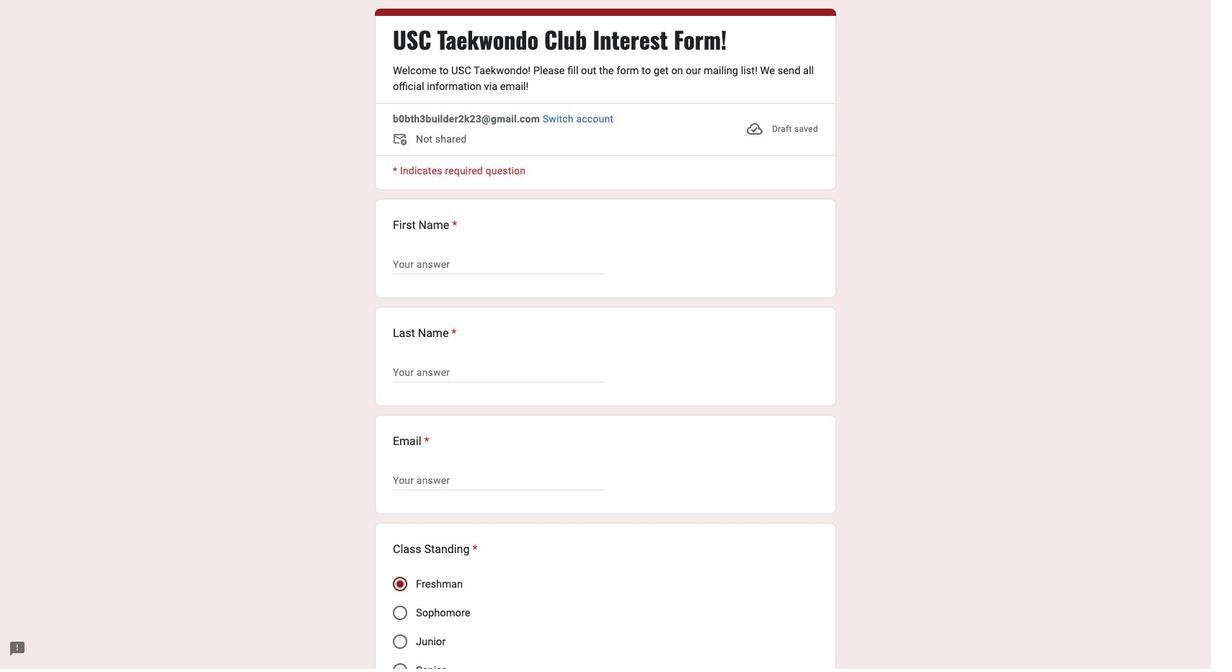Task type: vqa. For each thing, say whether or not it's contained in the screenshot.
AND on the right
no



Task type: describe. For each thing, give the bounding box(es) containing it.
Sophomore radio
[[393, 606, 407, 621]]

junior image
[[393, 635, 407, 650]]

sophomore image
[[393, 606, 407, 621]]

1 heading from the top
[[393, 25, 727, 54]]

5 heading from the top
[[393, 541, 478, 559]]



Task type: locate. For each thing, give the bounding box(es) containing it.
report a problem to google image
[[9, 641, 26, 658]]

list
[[375, 199, 836, 670]]

senior image
[[393, 664, 407, 670]]

status
[[746, 112, 818, 146]]

heading
[[393, 25, 727, 54], [393, 217, 457, 234], [393, 325, 457, 342], [393, 433, 429, 451], [393, 541, 478, 559]]

2 heading from the top
[[393, 217, 457, 234]]

None text field
[[393, 472, 606, 490]]

3 heading from the top
[[393, 325, 457, 342]]

freshman image
[[397, 581, 404, 588]]

4 heading from the top
[[393, 433, 429, 451]]

your email and google account are not part of your response image
[[393, 132, 416, 149], [393, 132, 410, 149]]

Freshman radio
[[393, 577, 407, 592]]

Junior radio
[[393, 635, 407, 650]]

Senior radio
[[393, 664, 407, 670]]

None text field
[[393, 256, 606, 273], [393, 364, 606, 381], [393, 256, 606, 273], [393, 364, 606, 381]]

required question element
[[449, 217, 457, 234], [449, 325, 457, 342], [421, 433, 429, 451], [470, 541, 478, 559]]



